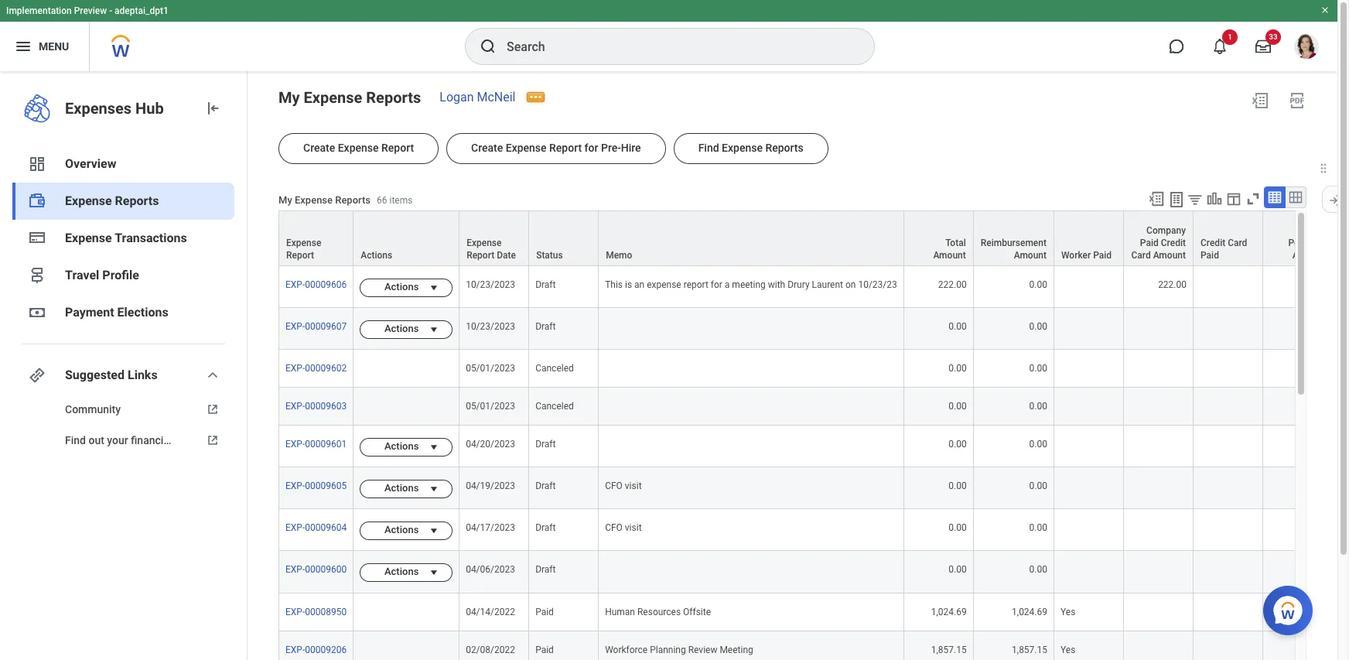 Task type: locate. For each thing, give the bounding box(es) containing it.
well-
[[175, 434, 198, 447]]

3 caret down image from the top
[[425, 483, 444, 496]]

0 horizontal spatial card
[[1132, 250, 1152, 261]]

overview
[[65, 156, 116, 171]]

6 draft from the top
[[536, 565, 556, 575]]

0 vertical spatial card
[[1229, 238, 1248, 249]]

yes for 1,024.69
[[1061, 606, 1076, 617]]

6 actions row from the top
[[279, 551, 1350, 593]]

status button
[[530, 211, 598, 266]]

cfo for 04/19/2023
[[605, 481, 623, 492]]

fullscreen image
[[1245, 190, 1262, 207]]

click to view/edit grid preferences image
[[1226, 190, 1243, 207]]

amount down reimbursement
[[1015, 250, 1047, 261]]

paid inside company paid credit card amount
[[1141, 238, 1159, 249]]

2 10/23/2023 from the top
[[466, 321, 515, 332]]

1 vertical spatial cfo visit
[[605, 523, 642, 534]]

amount down "personal"
[[1293, 250, 1326, 261]]

1 vertical spatial cfo
[[605, 523, 623, 534]]

04/17/2023
[[466, 523, 515, 534]]

05/01/2023 for exp-00009603
[[466, 401, 515, 412]]

1 horizontal spatial for
[[711, 279, 723, 290]]

1 row from the top
[[279, 211, 1350, 266]]

0 horizontal spatial find
[[65, 434, 86, 447]]

card
[[1229, 238, 1248, 249], [1132, 250, 1152, 261]]

expenses hub
[[65, 99, 164, 118]]

logan mcneil
[[440, 90, 516, 104]]

04/20/2023
[[466, 439, 515, 450]]

0 vertical spatial 05/01/2023
[[466, 363, 515, 374]]

5 draft from the top
[[536, 523, 556, 534]]

table image
[[1268, 190, 1283, 205]]

1 vertical spatial visit
[[625, 523, 642, 534]]

3 amount from the left
[[1154, 250, 1187, 261]]

0 vertical spatial cfo visit
[[605, 481, 642, 492]]

actions right the 00009607
[[385, 323, 419, 335]]

for
[[585, 142, 599, 154], [711, 279, 723, 290]]

exp-00009604
[[286, 523, 347, 534]]

memo
[[606, 250, 633, 261]]

exp-00009602 link
[[286, 363, 347, 374]]

1 10/23/2023 from the top
[[466, 279, 515, 290]]

0.00
[[1030, 279, 1048, 290], [1309, 279, 1327, 290], [949, 321, 967, 332], [1030, 321, 1048, 332], [1309, 321, 1327, 332], [949, 363, 967, 374], [1030, 363, 1048, 374], [1309, 363, 1327, 374], [949, 401, 967, 412], [1030, 401, 1048, 412], [1309, 401, 1327, 412], [949, 439, 967, 450], [1030, 439, 1048, 450], [1309, 439, 1327, 450], [949, 481, 967, 492], [1030, 481, 1048, 492], [1309, 481, 1327, 492], [949, 523, 967, 534], [1030, 523, 1048, 534], [1309, 523, 1327, 534], [949, 565, 967, 575], [1030, 565, 1048, 575], [1309, 565, 1327, 575], [1309, 606, 1327, 617], [1309, 644, 1327, 655]]

actions row
[[279, 266, 1350, 308], [279, 308, 1350, 350], [279, 426, 1350, 468], [279, 468, 1350, 510], [279, 510, 1350, 551], [279, 551, 1350, 593]]

1 horizontal spatial export to excel image
[[1252, 91, 1270, 110]]

exp- down exp-00009606
[[286, 321, 305, 332]]

yes for 1,857.15
[[1061, 644, 1076, 655]]

my up expense report popup button
[[279, 195, 292, 206]]

1 amount from the left
[[934, 250, 967, 261]]

task pay image
[[28, 192, 46, 211]]

is
[[625, 279, 632, 290]]

draft for 00009605
[[536, 481, 556, 492]]

expand table image
[[1289, 190, 1304, 205]]

expense inside button
[[722, 142, 763, 154]]

4 row from the top
[[279, 593, 1350, 631]]

2 credit from the left
[[1201, 238, 1226, 249]]

card inside credit card paid
[[1229, 238, 1248, 249]]

suggested
[[65, 368, 125, 382]]

paid
[[1141, 238, 1159, 249], [1094, 250, 1112, 261], [1201, 250, 1220, 261], [536, 606, 554, 617], [536, 644, 554, 655]]

total amount
[[934, 238, 967, 261]]

find
[[699, 142, 720, 154], [65, 434, 86, 447]]

0 vertical spatial 10/23/2023
[[466, 279, 515, 290]]

2 amount from the left
[[1015, 250, 1047, 261]]

exp- for 00009601
[[286, 439, 305, 450]]

0 vertical spatial find
[[699, 142, 720, 154]]

2 caret down image from the top
[[425, 567, 444, 579]]

2 visit from the top
[[625, 523, 642, 534]]

travel profile link
[[12, 257, 235, 294]]

Search Workday  search field
[[507, 29, 843, 63]]

1 horizontal spatial 1,857.15
[[1012, 644, 1048, 655]]

expense reports
[[65, 194, 159, 208]]

find inside suggested links element
[[65, 434, 86, 447]]

create
[[303, 142, 335, 154], [471, 142, 503, 154]]

paid right 02/08/2022
[[536, 644, 554, 655]]

actions button right 00009601
[[360, 438, 425, 457]]

exp- for 00009603
[[286, 401, 305, 412]]

2 caret down image from the top
[[425, 441, 444, 454]]

1 horizontal spatial card
[[1229, 238, 1248, 249]]

4 actions button from the top
[[360, 480, 425, 499]]

dashboard image
[[28, 155, 46, 173]]

05/01/2023
[[466, 363, 515, 374], [466, 401, 515, 412]]

status
[[537, 250, 563, 261]]

2 canceled from the top
[[536, 401, 574, 412]]

0 vertical spatial cfo
[[605, 481, 623, 492]]

9 exp- from the top
[[286, 606, 305, 617]]

draft for 00009604
[[536, 523, 556, 534]]

expenses
[[65, 99, 132, 118]]

create up my expense reports 66 items
[[303, 142, 335, 154]]

exp- down exp-00008950
[[286, 644, 305, 655]]

1,024.69
[[932, 606, 967, 617], [1012, 606, 1048, 617]]

card down company at top right
[[1132, 250, 1152, 261]]

row
[[279, 211, 1350, 266], [279, 350, 1350, 388], [279, 388, 1350, 426], [279, 593, 1350, 631], [279, 631, 1350, 660]]

my for my expense reports 66 items
[[279, 195, 292, 206]]

reports for my expense reports 66 items
[[335, 195, 371, 206]]

1 exp- from the top
[[286, 279, 305, 290]]

export to excel image left export to worksheets 'image'
[[1149, 190, 1166, 207]]

2 05/01/2023 from the top
[[466, 401, 515, 412]]

2 cfo visit from the top
[[605, 523, 642, 534]]

2 actions button from the top
[[360, 321, 425, 339]]

3 actions row from the top
[[279, 426, 1350, 468]]

1 vertical spatial caret down image
[[425, 567, 444, 579]]

actions button for second caret down image from the bottom of the page
[[360, 480, 425, 499]]

create inside button
[[471, 142, 503, 154]]

actions button for caret down image corresponding to 04/17/2023
[[360, 522, 425, 541]]

8 exp- from the top
[[286, 565, 305, 575]]

2 row from the top
[[279, 350, 1350, 388]]

yes
[[1061, 606, 1076, 617], [1061, 644, 1076, 655]]

personal
[[1289, 238, 1326, 249]]

1,857.15
[[932, 644, 967, 655], [1012, 644, 1048, 655]]

row containing exp-00009603
[[279, 388, 1350, 426]]

cell
[[1055, 266, 1125, 308], [1194, 266, 1264, 308], [599, 308, 905, 350], [1055, 308, 1125, 350], [1125, 308, 1194, 350], [1194, 308, 1264, 350], [354, 350, 460, 388], [599, 350, 905, 388], [1055, 350, 1125, 388], [1125, 350, 1194, 388], [1194, 350, 1264, 388], [354, 388, 460, 426], [599, 388, 905, 426], [1055, 388, 1125, 426], [1125, 388, 1194, 426], [1194, 388, 1264, 426], [599, 426, 905, 468], [1055, 426, 1125, 468], [1125, 426, 1194, 468], [1194, 426, 1264, 468], [1055, 468, 1125, 510], [1125, 468, 1194, 510], [1194, 468, 1264, 510], [1055, 510, 1125, 551], [1125, 510, 1194, 551], [1194, 510, 1264, 551], [599, 551, 905, 593], [1055, 551, 1125, 593], [1125, 551, 1194, 593], [1194, 551, 1264, 593], [354, 593, 460, 631], [1125, 593, 1194, 631], [1194, 593, 1264, 631], [354, 631, 460, 660], [1125, 631, 1194, 660], [1194, 631, 1264, 660]]

payment elections
[[65, 305, 169, 320]]

report inside button
[[550, 142, 582, 154]]

draft for 00009607
[[536, 321, 556, 332]]

report
[[684, 279, 709, 290]]

actions down the 66 on the top left of page
[[361, 250, 393, 261]]

caret down image left 04/19/2023
[[425, 483, 444, 496]]

row containing exp-00009602
[[279, 350, 1350, 388]]

report left pre-
[[550, 142, 582, 154]]

1 05/01/2023 from the top
[[466, 363, 515, 374]]

exp- up exp-00009600
[[286, 523, 305, 534]]

view printable version (pdf) image
[[1289, 91, 1307, 110]]

1 vertical spatial for
[[711, 279, 723, 290]]

caret down image
[[425, 324, 444, 336], [425, 567, 444, 579]]

caret down image down actions popup button in the top of the page
[[425, 282, 444, 294]]

amount down total
[[934, 250, 967, 261]]

0 horizontal spatial credit
[[1162, 238, 1187, 249]]

3 draft from the top
[[536, 439, 556, 450]]

draft for 00009601
[[536, 439, 556, 450]]

1 1,857.15 from the left
[[932, 644, 967, 655]]

1 vertical spatial 05/01/2023
[[466, 401, 515, 412]]

worker paid
[[1062, 250, 1112, 261]]

card down click to view/edit grid preferences image
[[1229, 238, 1248, 249]]

caret down image for 04/17/2023
[[425, 525, 444, 537]]

6 actions button from the top
[[360, 564, 425, 582]]

mcneil
[[477, 90, 516, 104]]

this is an expense report for a meeting with drury laurent on 10/23/23
[[605, 279, 898, 290]]

reports for my expense reports
[[366, 88, 421, 107]]

10/23/23
[[859, 279, 898, 290]]

actions button down actions popup button in the top of the page
[[360, 279, 425, 297]]

expense inside expense report date
[[467, 238, 502, 249]]

report up exp-00009606 link
[[286, 250, 314, 261]]

10 exp- from the top
[[286, 644, 305, 655]]

expense report
[[286, 238, 321, 261]]

5 actions button from the top
[[360, 522, 425, 541]]

1 horizontal spatial create
[[471, 142, 503, 154]]

1 cfo visit from the top
[[605, 481, 642, 492]]

dollar image
[[28, 303, 46, 322]]

find expense reports
[[699, 142, 804, 154]]

1 caret down image from the top
[[425, 324, 444, 336]]

logan
[[440, 90, 474, 104]]

1 button
[[1204, 29, 1238, 63]]

exp- up the 'exp-00009206'
[[286, 606, 305, 617]]

paid right 04/14/2022
[[536, 606, 554, 617]]

find inside button
[[699, 142, 720, 154]]

credit card image
[[28, 228, 46, 247]]

exp- down exp-00009602
[[286, 401, 305, 412]]

0 vertical spatial caret down image
[[425, 324, 444, 336]]

2 222.00 from the left
[[1159, 279, 1187, 290]]

toolbar
[[1142, 187, 1307, 211]]

1 vertical spatial 10/23/2023
[[466, 321, 515, 332]]

0 vertical spatial export to excel image
[[1252, 91, 1270, 110]]

3 row from the top
[[279, 388, 1350, 426]]

exp- for 00008950
[[286, 606, 305, 617]]

personal amount button
[[1264, 211, 1333, 266]]

0 horizontal spatial for
[[585, 142, 599, 154]]

reimbursement
[[981, 238, 1047, 249]]

expenses hub element
[[65, 98, 191, 119]]

create expense report button
[[279, 133, 439, 164]]

exp-00009601 link
[[286, 439, 347, 450]]

1 vertical spatial canceled
[[536, 401, 574, 412]]

profile
[[102, 268, 139, 283]]

5 row from the top
[[279, 631, 1350, 660]]

0 horizontal spatial create
[[303, 142, 335, 154]]

for left a
[[711, 279, 723, 290]]

5 exp- from the top
[[286, 439, 305, 450]]

credit inside credit card paid
[[1201, 238, 1226, 249]]

1 vertical spatial find
[[65, 434, 86, 447]]

05/01/2023 for exp-00009602
[[466, 363, 515, 374]]

expense report button
[[279, 211, 353, 266]]

exp- down exp-00009603
[[286, 439, 305, 450]]

exp- down exp-00009604
[[286, 565, 305, 575]]

reports for find expense reports
[[766, 142, 804, 154]]

exp- down exp-00009601 link
[[286, 481, 305, 492]]

memo button
[[599, 211, 904, 266]]

0 vertical spatial for
[[585, 142, 599, 154]]

1 credit from the left
[[1162, 238, 1187, 249]]

1 create from the left
[[303, 142, 335, 154]]

report left date
[[467, 250, 495, 261]]

04/06/2023
[[466, 565, 515, 575]]

exp-00009603
[[286, 401, 347, 412]]

1 draft from the top
[[536, 279, 556, 290]]

2 my from the top
[[279, 195, 292, 206]]

exp-00009206 link
[[286, 644, 347, 655]]

canceled for 00009602
[[536, 363, 574, 374]]

2 1,024.69 from the left
[[1012, 606, 1048, 617]]

1 actions button from the top
[[360, 279, 425, 297]]

amount inside personal amount
[[1293, 250, 1326, 261]]

expense
[[304, 88, 363, 107], [338, 142, 379, 154], [506, 142, 547, 154], [722, 142, 763, 154], [65, 194, 112, 208], [295, 195, 333, 206], [65, 231, 112, 245], [286, 238, 321, 249], [467, 238, 502, 249]]

1 horizontal spatial credit
[[1201, 238, 1226, 249]]

date
[[497, 250, 516, 261]]

exp-
[[286, 279, 305, 290], [286, 321, 305, 332], [286, 363, 305, 374], [286, 401, 305, 412], [286, 439, 305, 450], [286, 481, 305, 492], [286, 523, 305, 534], [286, 565, 305, 575], [286, 606, 305, 617], [286, 644, 305, 655]]

credit down company at top right
[[1162, 238, 1187, 249]]

amount down company at top right
[[1154, 250, 1187, 261]]

expense inside button
[[338, 142, 379, 154]]

row containing company paid credit card amount
[[279, 211, 1350, 266]]

1 yes from the top
[[1061, 606, 1076, 617]]

exp-00009600
[[286, 565, 347, 575]]

export to excel image left view printable version (pdf) icon
[[1252, 91, 1270, 110]]

3 exp- from the top
[[286, 363, 305, 374]]

1 my from the top
[[279, 88, 300, 107]]

0 vertical spatial my
[[279, 88, 300, 107]]

actions button right 00009605
[[360, 480, 425, 499]]

caret down image left 04/17/2023
[[425, 525, 444, 537]]

reports inside button
[[766, 142, 804, 154]]

0 vertical spatial visit
[[625, 481, 642, 492]]

menu
[[39, 40, 69, 52]]

10/23/2023
[[466, 279, 515, 290], [466, 321, 515, 332]]

cfo
[[605, 481, 623, 492], [605, 523, 623, 534]]

222.00
[[939, 279, 967, 290], [1159, 279, 1187, 290]]

my right transformation import image
[[279, 88, 300, 107]]

2 draft from the top
[[536, 321, 556, 332]]

222.00 down total amount
[[939, 279, 967, 290]]

actions button right the 00009607
[[360, 321, 425, 339]]

caret down image
[[425, 282, 444, 294], [425, 441, 444, 454], [425, 483, 444, 496], [425, 525, 444, 537]]

0 horizontal spatial export to excel image
[[1149, 190, 1166, 207]]

this
[[605, 279, 623, 290]]

export to excel image
[[1252, 91, 1270, 110], [1149, 190, 1166, 207]]

exp-00009601
[[286, 439, 347, 450]]

0 vertical spatial yes
[[1061, 606, 1076, 617]]

1 vertical spatial my
[[279, 195, 292, 206]]

1 vertical spatial card
[[1132, 250, 1152, 261]]

worker
[[1062, 250, 1092, 261]]

0 vertical spatial canceled
[[536, 363, 574, 374]]

caret down image for 04/20/2023
[[425, 441, 444, 454]]

report inside the expense report
[[286, 250, 314, 261]]

1 vertical spatial yes
[[1061, 644, 1076, 655]]

4 caret down image from the top
[[425, 525, 444, 537]]

actions button right 00009600
[[360, 564, 425, 582]]

1 caret down image from the top
[[425, 282, 444, 294]]

notifications large image
[[1213, 39, 1228, 54]]

2 cfo from the top
[[605, 523, 623, 534]]

review
[[689, 644, 718, 655]]

4 exp- from the top
[[286, 401, 305, 412]]

4 amount from the left
[[1293, 250, 1326, 261]]

paid right company paid credit card amount
[[1201, 250, 1220, 261]]

amount inside company paid credit card amount
[[1154, 250, 1187, 261]]

create inside button
[[303, 142, 335, 154]]

222.00 down company paid credit card amount
[[1159, 279, 1187, 290]]

actions button
[[354, 211, 459, 266]]

paid down company at top right
[[1141, 238, 1159, 249]]

0 horizontal spatial 1,024.69
[[932, 606, 967, 617]]

7 exp- from the top
[[286, 523, 305, 534]]

row containing exp-00009206
[[279, 631, 1350, 660]]

actions button right 00009604
[[360, 522, 425, 541]]

exp- down the expense report
[[286, 279, 305, 290]]

exp- for 00009206
[[286, 644, 305, 655]]

3 actions button from the top
[[360, 438, 425, 457]]

actions button for 10/23/2023's caret down image
[[360, 279, 425, 297]]

total amount button
[[905, 211, 974, 266]]

0 horizontal spatial 1,857.15
[[932, 644, 967, 655]]

drury
[[788, 279, 810, 290]]

exp-00009600 link
[[286, 565, 347, 575]]

1 canceled from the top
[[536, 363, 574, 374]]

1 horizontal spatial 1,024.69
[[1012, 606, 1048, 617]]

elections
[[117, 305, 169, 320]]

exp- for 00009602
[[286, 363, 305, 374]]

visit
[[625, 481, 642, 492], [625, 523, 642, 534]]

6 exp- from the top
[[286, 481, 305, 492]]

credit down expand/collapse chart image
[[1201, 238, 1226, 249]]

suggested links button
[[12, 357, 235, 394]]

caret down image left the 04/20/2023
[[425, 441, 444, 454]]

amount inside "reimbursement amount"
[[1015, 250, 1047, 261]]

00009603
[[305, 401, 347, 412]]

being
[[198, 434, 225, 447]]

1 horizontal spatial find
[[699, 142, 720, 154]]

0 horizontal spatial 222.00
[[939, 279, 967, 290]]

create down mcneil in the top left of the page
[[471, 142, 503, 154]]

exp- up exp-00009603
[[286, 363, 305, 374]]

2 yes from the top
[[1061, 644, 1076, 655]]

1 cfo from the top
[[605, 481, 623, 492]]

1 visit from the top
[[625, 481, 642, 492]]

for left pre-
[[585, 142, 599, 154]]

find for find out your financial well-being
[[65, 434, 86, 447]]

links
[[128, 368, 158, 382]]

meeting
[[720, 644, 754, 655]]

select to filter grid data image
[[1187, 191, 1204, 207]]

5 actions row from the top
[[279, 510, 1350, 551]]

report up items
[[382, 142, 414, 154]]

cfo for 04/17/2023
[[605, 523, 623, 534]]

actions down actions popup button in the top of the page
[[385, 281, 419, 293]]

2 exp- from the top
[[286, 321, 305, 332]]

1 1,024.69 from the left
[[932, 606, 967, 617]]

1 horizontal spatial 222.00
[[1159, 279, 1187, 290]]

pre-
[[601, 142, 621, 154]]

actions button for caret down image associated with 04/20/2023
[[360, 438, 425, 457]]

2 create from the left
[[471, 142, 503, 154]]

with
[[768, 279, 786, 290]]

1 vertical spatial export to excel image
[[1149, 190, 1166, 207]]

4 draft from the top
[[536, 481, 556, 492]]

actions right 00009601
[[385, 441, 419, 452]]

logan mcneil link
[[440, 90, 516, 104]]



Task type: describe. For each thing, give the bounding box(es) containing it.
payment elections link
[[12, 294, 235, 331]]

00009607
[[305, 321, 347, 332]]

04/19/2023
[[466, 481, 515, 492]]

exp-00008950
[[286, 606, 347, 617]]

draft for 00009600
[[536, 565, 556, 575]]

actions inside popup button
[[361, 250, 393, 261]]

overview link
[[12, 146, 235, 183]]

adeptai_dpt1
[[115, 5, 169, 16]]

workforce planning review meeting
[[605, 644, 754, 655]]

personal amount
[[1289, 238, 1326, 261]]

workforce
[[605, 644, 648, 655]]

exp-00009605
[[286, 481, 347, 492]]

paid inside credit card paid
[[1201, 250, 1220, 261]]

expense transactions
[[65, 231, 187, 245]]

exp-00009603 link
[[286, 401, 347, 412]]

actions right 00009600
[[385, 566, 419, 578]]

travel profile
[[65, 268, 139, 283]]

export to worksheets image
[[1168, 190, 1187, 209]]

paid right worker
[[1094, 250, 1112, 261]]

00009604
[[305, 523, 347, 534]]

expense inside popup button
[[286, 238, 321, 249]]

ext link image
[[204, 402, 222, 417]]

community
[[65, 403, 121, 416]]

00009606
[[305, 279, 347, 290]]

export to excel image for expense report date
[[1149, 190, 1166, 207]]

00008950
[[305, 606, 347, 617]]

visit for 04/17/2023
[[625, 523, 642, 534]]

exp- for 00009605
[[286, 481, 305, 492]]

total
[[946, 238, 967, 249]]

my expense reports 66 items
[[279, 195, 413, 206]]

amount for personal
[[1293, 250, 1326, 261]]

a
[[725, 279, 730, 290]]

2 actions row from the top
[[279, 308, 1350, 350]]

an
[[635, 279, 645, 290]]

export to excel image for find expense reports
[[1252, 91, 1270, 110]]

create expense report for pre-hire
[[471, 142, 641, 154]]

exp- for 00009607
[[286, 321, 305, 332]]

my for my expense reports
[[279, 88, 300, 107]]

navigation pane region
[[0, 71, 248, 660]]

justify image
[[14, 37, 33, 56]]

my expense reports
[[279, 88, 421, 107]]

04/14/2022
[[466, 606, 515, 617]]

on
[[846, 279, 856, 290]]

community link
[[12, 394, 235, 425]]

worker paid button
[[1055, 211, 1124, 266]]

planning
[[650, 644, 686, 655]]

report inside button
[[382, 142, 414, 154]]

ext link image
[[204, 433, 222, 448]]

create expense report for pre-hire button
[[447, 133, 666, 164]]

for inside actions row
[[711, 279, 723, 290]]

for inside button
[[585, 142, 599, 154]]

inbox large image
[[1256, 39, 1272, 54]]

canceled for 00009603
[[536, 401, 574, 412]]

caret down image for 10/23/2023
[[425, 324, 444, 336]]

expense reports link
[[12, 183, 235, 220]]

profile logan mcneil image
[[1295, 34, 1320, 62]]

credit card paid
[[1201, 238, 1248, 261]]

1 actions row from the top
[[279, 266, 1350, 308]]

menu banner
[[0, 0, 1338, 71]]

timeline milestone image
[[28, 266, 46, 285]]

transformation import image
[[204, 99, 222, 118]]

search image
[[479, 37, 498, 56]]

exp-00009602
[[286, 363, 347, 374]]

draft for 00009606
[[536, 279, 556, 290]]

exp-00009604 link
[[286, 523, 347, 534]]

find for find expense reports
[[699, 142, 720, 154]]

report inside expense report date
[[467, 250, 495, 261]]

exp- for 00009606
[[286, 279, 305, 290]]

human
[[605, 606, 635, 617]]

00009206
[[305, 644, 347, 655]]

implementation
[[6, 5, 72, 16]]

close environment banner image
[[1321, 5, 1331, 15]]

create for create expense report for pre-hire
[[471, 142, 503, 154]]

chevron down small image
[[204, 366, 222, 385]]

payment
[[65, 305, 114, 320]]

expand/collapse chart image
[[1207, 190, 1224, 207]]

exp-00009206
[[286, 644, 347, 655]]

exp- for 00009600
[[286, 565, 305, 575]]

02/08/2022
[[466, 644, 515, 655]]

actions button for 10/23/2023's caret down icon
[[360, 321, 425, 339]]

actions right 00009605
[[385, 482, 419, 494]]

find out your financial well-being link
[[12, 425, 235, 456]]

actions right 00009604
[[385, 524, 419, 536]]

hub
[[135, 99, 164, 118]]

expense report date
[[467, 238, 516, 261]]

visit for 04/19/2023
[[625, 481, 642, 492]]

resources
[[638, 606, 681, 617]]

link image
[[28, 366, 46, 385]]

hire
[[621, 142, 641, 154]]

10/23/2023 for exp-00009606
[[466, 279, 515, 290]]

exp-00008950 link
[[286, 606, 347, 617]]

company
[[1147, 225, 1187, 236]]

implementation preview -   adeptai_dpt1
[[6, 5, 169, 16]]

expense transactions link
[[12, 220, 235, 257]]

caret down image for 10/23/2023
[[425, 282, 444, 294]]

find out your financial well-being
[[65, 434, 225, 447]]

expense inside button
[[506, 142, 547, 154]]

meeting
[[733, 279, 766, 290]]

exp- for 00009604
[[286, 523, 305, 534]]

00009600
[[305, 565, 347, 575]]

row containing exp-00008950
[[279, 593, 1350, 631]]

credit inside company paid credit card amount
[[1162, 238, 1187, 249]]

cfo visit for 04/19/2023
[[605, 481, 642, 492]]

exp-00009607
[[286, 321, 347, 332]]

create for create expense report
[[303, 142, 335, 154]]

2 1,857.15 from the left
[[1012, 644, 1048, 655]]

company paid credit card amount button
[[1125, 211, 1194, 266]]

exp-00009606
[[286, 279, 347, 290]]

caret down image for 04/06/2023
[[425, 567, 444, 579]]

credit card paid button
[[1194, 211, 1263, 266]]

amount for reimbursement
[[1015, 250, 1047, 261]]

00009605
[[305, 481, 347, 492]]

amount for total
[[934, 250, 967, 261]]

1
[[1228, 33, 1233, 41]]

reports inside navigation pane region
[[115, 194, 159, 208]]

exp-00009605 link
[[286, 481, 347, 492]]

your
[[107, 434, 128, 447]]

cfo visit for 04/17/2023
[[605, 523, 642, 534]]

1 222.00 from the left
[[939, 279, 967, 290]]

66
[[377, 195, 387, 206]]

items
[[390, 195, 413, 206]]

suggested links element
[[12, 394, 235, 456]]

10/23/2023 for exp-00009607
[[466, 321, 515, 332]]

human resources offsite
[[605, 606, 711, 617]]

exp-00009606 link
[[286, 279, 347, 290]]

4 actions row from the top
[[279, 468, 1350, 510]]

reimbursement amount
[[981, 238, 1047, 261]]

preview
[[74, 5, 107, 16]]

exp-00009607 link
[[286, 321, 347, 332]]

travel
[[65, 268, 99, 283]]

company paid credit card amount
[[1132, 225, 1187, 261]]

actions button for caret down icon related to 04/06/2023
[[360, 564, 425, 582]]

card inside company paid credit card amount
[[1132, 250, 1152, 261]]



Task type: vqa. For each thing, say whether or not it's contained in the screenshot.
exclamation image
no



